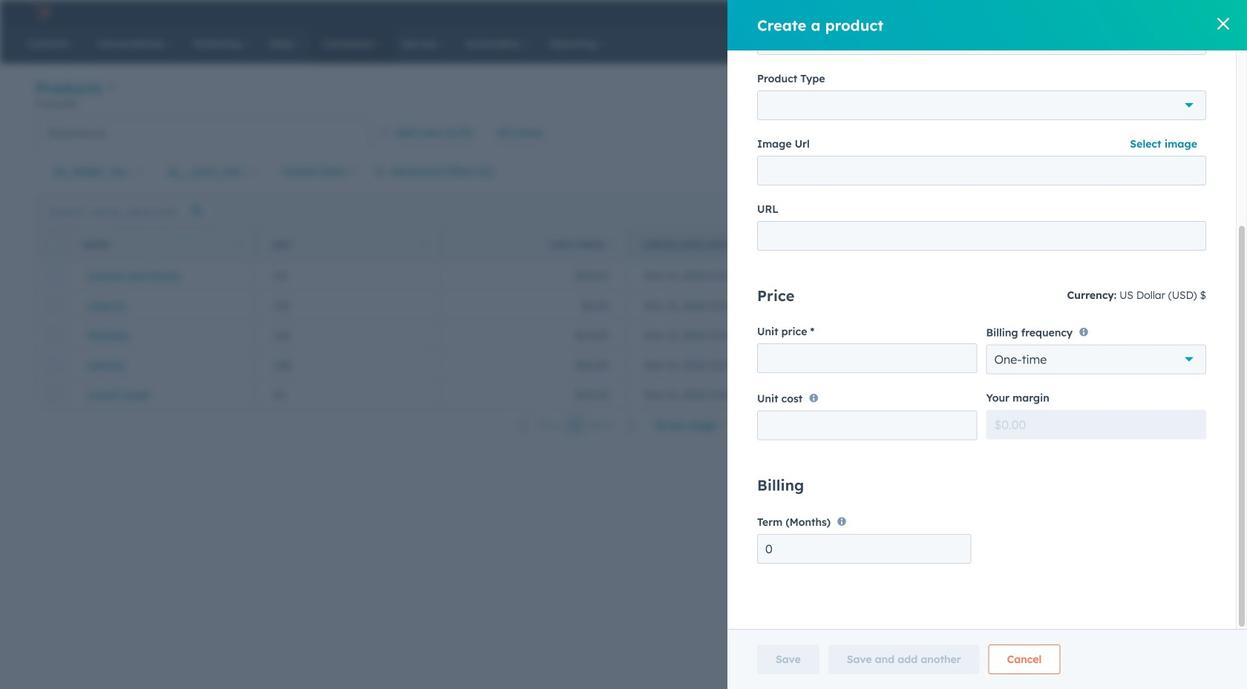 Task type: describe. For each thing, give the bounding box(es) containing it.
Search name, description, or SKU search field
[[39, 199, 215, 225]]

descending sort. press to sort ascending. element
[[1192, 239, 1198, 251]]

pagination navigation
[[511, 416, 645, 436]]

1 press to sort. element from the left
[[237, 239, 242, 251]]

2 press to sort. image from the left
[[609, 239, 615, 249]]



Task type: vqa. For each thing, say whether or not it's contained in the screenshot.
the leftmost Press to sort. element
yes



Task type: locate. For each thing, give the bounding box(es) containing it.
0 horizontal spatial press to sort. element
[[237, 239, 242, 251]]

2 horizontal spatial press to sort. element
[[609, 239, 615, 251]]

1 horizontal spatial press to sort. element
[[422, 239, 428, 251]]

close image
[[1218, 18, 1230, 30]]

0 horizontal spatial press to sort. image
[[237, 239, 242, 249]]

press to sort. element
[[237, 239, 242, 251], [422, 239, 428, 251], [609, 239, 615, 251]]

None text field
[[757, 156, 1207, 186], [987, 410, 1207, 440], [757, 156, 1207, 186], [987, 410, 1207, 440]]

terry turtle image
[[1121, 5, 1134, 19]]

banner
[[36, 77, 1212, 118]]

None text field
[[757, 24, 1207, 55], [757, 221, 1207, 251], [757, 344, 978, 374], [757, 411, 978, 441], [757, 24, 1207, 55], [757, 221, 1207, 251], [757, 344, 978, 374], [757, 411, 978, 441]]

menu
[[900, 0, 1230, 24]]

marketplaces image
[[1009, 7, 1022, 20]]

press to sort. image
[[237, 239, 242, 249], [609, 239, 615, 249]]

Search HubSpot search field
[[1039, 31, 1196, 56]]

None text field
[[757, 535, 972, 564]]

2 press to sort. element from the left
[[422, 239, 428, 251]]

dialog
[[728, 0, 1248, 690]]

3 press to sort. element from the left
[[609, 239, 615, 251]]

1 press to sort. image from the left
[[237, 239, 242, 249]]

1 horizontal spatial press to sort. image
[[609, 239, 615, 249]]



